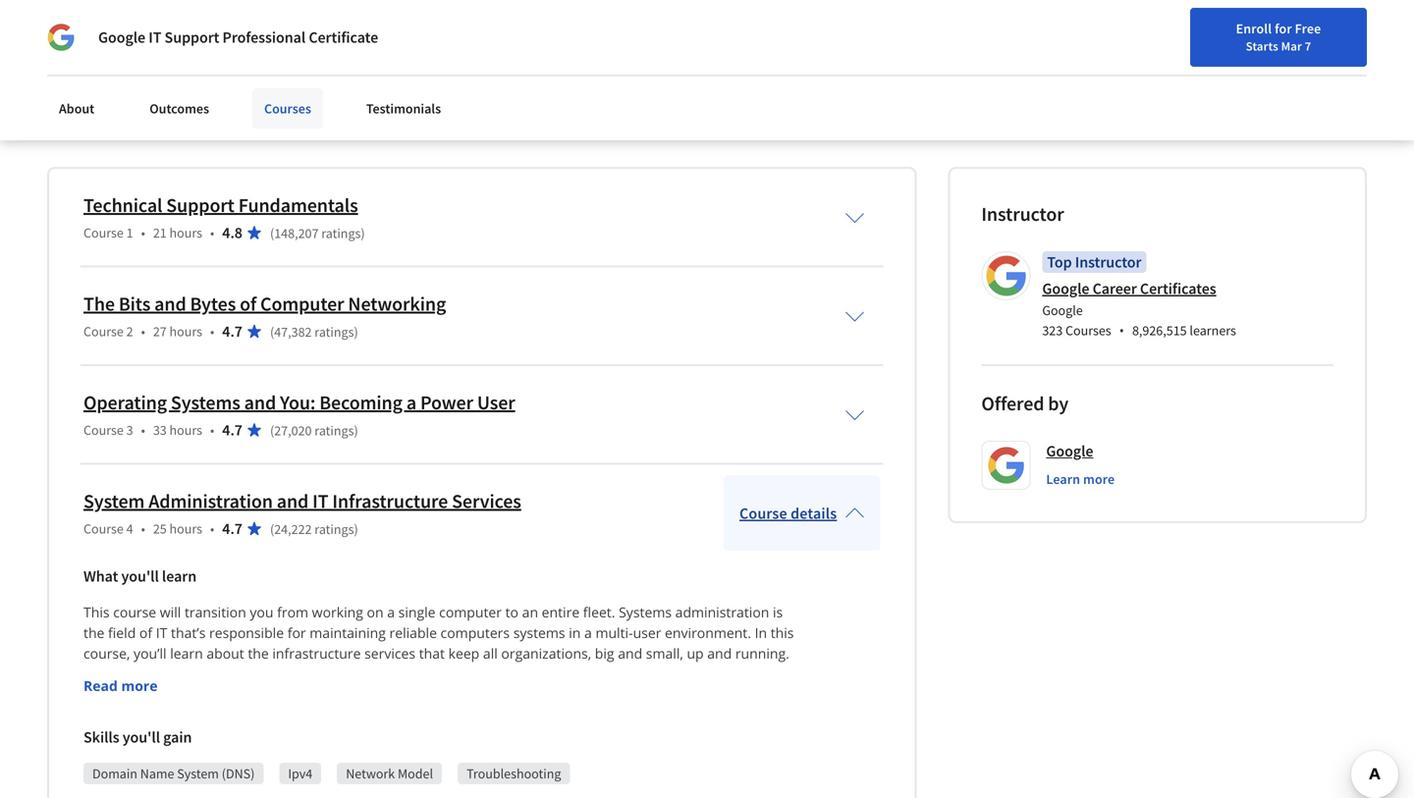 Task type: describe. For each thing, give the bounding box(es) containing it.
your skills will include:
[[47, 21, 208, 40]]

administration
[[675, 603, 770, 622]]

21
[[153, 224, 167, 242]]

7
[[1305, 38, 1312, 54]]

small,
[[646, 645, 684, 663]]

learn down that's
[[170, 645, 203, 663]]

0 horizontal spatial skills
[[82, 21, 117, 40]]

systems inside this course will transition you from working on a single computer to an entire fleet. systems administration is the field of it that's responsible for maintaining reliable computers systems in a multi-user environment. in this course, you'll learn about the infrastructure services that keep all organizations, big and small, up and running. we'll deep dive on cloud so that you'll understand everything from typical cloud infrastructure setups to how to manage cloud resources. you'll also learn how to manage and configure servers and how to use industry tools to manage computers, user information, and user productivity. finally, you'll learn how to recover your organization's it infrastructure in the event of a disaster.
[[619, 603, 672, 622]]

google up 323
[[1043, 302, 1083, 319]]

0 horizontal spatial the
[[83, 624, 105, 643]]

entire
[[542, 603, 580, 622]]

instructor inside top instructor google career certificates google 323 courses • 8,926,515 learners
[[1075, 253, 1142, 272]]

running.
[[736, 645, 790, 663]]

more inside google learn more
[[1084, 471, 1115, 488]]

1 vertical spatial infrastructure
[[594, 665, 683, 684]]

system,
[[585, 21, 635, 40]]

it right coursera 'image'
[[149, 28, 161, 47]]

to down understand
[[383, 686, 396, 705]]

what
[[83, 567, 118, 587]]

4.7 for bits
[[222, 322, 243, 342]]

• inside top instructor google career certificates google 323 courses • 8,926,515 learners
[[1120, 321, 1125, 340]]

administration,
[[103, 44, 204, 64]]

for inside this course will transition you from working on a single computer to an entire fleet. systems administration is the field of it that's responsible for maintaining reliable computers systems in a multi-user environment. in this course, you'll learn about the infrastructure services that keep all organizations, big and small, up and running. we'll deep dive on cloud so that you'll understand everything from typical cloud infrastructure setups to how to manage cloud resources. you'll also learn how to manage and configure servers and how to use industry tools to manage computers, user information, and user productivity. finally, you'll learn how to recover your organization's it infrastructure in the event of a disaster.
[[288, 624, 306, 643]]

new
[[1190, 23, 1215, 40]]

algorithms
[[281, 44, 352, 64]]

network for model
[[346, 765, 395, 783]]

skills
[[83, 728, 119, 748]]

and up 27 on the left of the page
[[154, 292, 186, 317]]

24,222
[[274, 521, 312, 539]]

tools
[[756, 686, 788, 705]]

professional
[[223, 28, 306, 47]]

google link
[[1046, 441, 1094, 462]]

an
[[522, 603, 538, 622]]

protocols,
[[268, 21, 333, 40]]

mar
[[1282, 38, 1302, 54]]

course 3 • 33 hours •
[[83, 422, 214, 439]]

learn right 'also'
[[316, 686, 348, 705]]

a down fleet.
[[584, 624, 592, 643]]

2 vertical spatial infrastructure
[[191, 727, 280, 746]]

find
[[1133, 23, 1158, 40]]

the bits and bytes of computer networking link
[[83, 292, 446, 317]]

and down windows at the top of page
[[464, 44, 489, 64]]

how down running.
[[749, 665, 777, 684]]

course inside dropdown button
[[740, 504, 788, 524]]

1 vertical spatial you'll
[[290, 665, 323, 684]]

bits
[[119, 292, 151, 317]]

keep
[[449, 645, 480, 663]]

techniques,
[[384, 44, 460, 64]]

2 vertical spatial that
[[260, 665, 286, 684]]

model
[[398, 765, 433, 783]]

google career certificates link
[[1043, 279, 1217, 299]]

outcomes link
[[138, 88, 221, 129]]

4.8
[[222, 223, 243, 243]]

how left the use
[[626, 686, 653, 705]]

course details
[[740, 504, 837, 524]]

( 47,382 ratings )
[[270, 323, 358, 341]]

understand
[[326, 665, 401, 684]]

0 vertical spatial instructor
[[982, 202, 1064, 227]]

0 horizontal spatial on
[[183, 665, 200, 684]]

systems inside this course will transition you from working on a single computer to an entire fleet. systems administration is the field of it that's responsible for maintaining reliable computers systems in a multi-user environment. in this course, you'll learn about the infrastructure services that keep all organizations, big and small, up and running. we'll deep dive on cloud so that you'll understand everything from typical cloud infrastructure setups to how to manage cloud resources. you'll also learn how to manage and configure servers and how to use industry tools to manage computers, user information, and user productivity. finally, you'll learn how to recover your organization's it infrastructure in the event of a disaster.
[[513, 624, 565, 643]]

what you'll learn
[[83, 567, 197, 587]]

all
[[483, 645, 498, 663]]

( 24,222 ratings )
[[270, 521, 358, 539]]

learn more button
[[1046, 470, 1115, 489]]

infrastructure
[[332, 489, 448, 514]]

offered by
[[982, 392, 1069, 416]]

and up productivity. on the bottom of page
[[455, 686, 480, 705]]

• right 1
[[141, 224, 145, 242]]

join for free
[[1327, 25, 1403, 43]]

and right the servers
[[598, 686, 622, 705]]

about link
[[47, 88, 106, 129]]

career for new
[[1218, 23, 1256, 40]]

course
[[113, 603, 156, 622]]

1 horizontal spatial system
[[177, 765, 219, 783]]

that's
[[171, 624, 206, 643]]

productivity.
[[407, 706, 487, 725]]

cloud down the about
[[203, 665, 238, 684]]

) right 148,207
[[361, 225, 365, 242]]

to up industry
[[732, 665, 746, 684]]

how down understand
[[352, 686, 379, 705]]

course for the bits and bytes of computer networking
[[83, 323, 124, 341]]

join
[[1327, 25, 1354, 43]]

about
[[59, 100, 95, 117]]

skills you'll gain
[[83, 728, 192, 748]]

google career certificates image
[[985, 255, 1028, 298]]

0 vertical spatial support
[[165, 28, 219, 47]]

2 horizontal spatial that
[[419, 645, 445, 663]]

cloud inside 'network protocols, cloud computing, windows operating system, linux command line, systems administration, encryption algorithms and techniques, and more.'
[[336, 21, 373, 40]]

cloud up the servers
[[555, 665, 591, 684]]

organization's
[[83, 727, 173, 746]]

command
[[677, 21, 743, 40]]

1 horizontal spatial user
[[375, 706, 403, 725]]

and up "24,222"
[[277, 489, 309, 514]]

top
[[213, 84, 236, 103]]

concrete
[[87, 84, 144, 103]]

• down "administration"
[[210, 520, 214, 538]]

google it support professional certificate
[[98, 28, 378, 47]]

hours for systems
[[169, 422, 202, 439]]

hours for bits
[[169, 323, 202, 341]]

free for enroll for free starts mar 7
[[1295, 20, 1322, 37]]

) for computer
[[354, 323, 358, 341]]

1 vertical spatial from
[[476, 665, 507, 684]]

1 vertical spatial of
[[139, 624, 152, 643]]

will for transition
[[160, 603, 181, 622]]

1 horizontal spatial on
[[367, 603, 384, 622]]

27,020
[[274, 422, 312, 440]]

power
[[420, 391, 473, 415]]

to left 'an'
[[506, 603, 519, 622]]

( for it
[[270, 521, 274, 539]]

your inside this course will transition you from working on a single computer to an entire fleet. systems administration is the field of it that's responsible for maintaining reliable computers systems in a multi-user environment. in this course, you'll learn about the infrastructure services that keep all organizations, big and small, up and running. we'll deep dive on cloud so that you'll understand everything from typical cloud infrastructure setups to how to manage cloud resources. you'll also learn how to manage and configure servers and how to use industry tools to manage computers, user information, and user productivity. finally, you'll learn how to recover your organization's it infrastructure in the event of a disaster.
[[710, 706, 740, 725]]

will for include:
[[121, 21, 146, 40]]

and down environment.
[[708, 645, 732, 663]]

top
[[1047, 253, 1072, 272]]

log in link
[[1266, 20, 1320, 43]]

this course will transition you from working on a single computer to an entire fleet. systems administration is the field of it that's responsible for maintaining reliable computers systems in a multi-user environment. in this course, you'll learn about the infrastructure services that keep all organizations, big and small, up and running. we'll deep dive on cloud so that you'll understand everything from typical cloud infrastructure setups to how to manage cloud resources. you'll also learn how to manage and configure servers and how to use industry tools to manage computers, user information, and user productivity. finally, you'll learn how to recover your organization's it infrastructure in the event of a disaster.
[[83, 603, 798, 746]]

for left right
[[377, 84, 395, 103]]

courses link
[[252, 88, 323, 129]]

learn up transition
[[162, 567, 197, 587]]

courses inside top instructor google career certificates google 323 courses • 8,926,515 learners
[[1066, 322, 1112, 340]]

0 horizontal spatial from
[[277, 603, 308, 622]]

learn down the servers
[[574, 706, 607, 725]]

google inside google learn more
[[1046, 442, 1094, 461]]

network protocols, cloud computing, windows operating system, linux command line, systems administration, encryption algorithms and techniques, and more.
[[47, 21, 778, 64]]

technical support fundamentals
[[83, 193, 358, 218]]

1 horizontal spatial of
[[240, 292, 257, 317]]

google learn more
[[1046, 442, 1115, 488]]

manage down everything
[[400, 686, 452, 705]]

google image
[[47, 24, 75, 51]]

setups
[[686, 665, 729, 684]]

you'll for gain
[[122, 728, 160, 748]]

• right 3
[[141, 422, 145, 439]]

ratings for of
[[315, 323, 354, 341]]

transition
[[185, 603, 246, 622]]

0 vertical spatial you'll
[[134, 645, 167, 663]]

0 horizontal spatial courses
[[264, 100, 311, 117]]

outcomes
[[150, 100, 209, 117]]

this
[[771, 624, 794, 643]]

is
[[773, 603, 783, 622]]

25
[[153, 520, 167, 538]]

learn concrete skills that top employers are hiring for right now.
[[47, 84, 464, 103]]

this
[[83, 603, 110, 622]]

4.7 for administration
[[222, 519, 243, 539]]

1 horizontal spatial in
[[569, 624, 581, 643]]

hours for administration
[[169, 520, 202, 538]]

operating
[[83, 391, 167, 415]]

• right 33
[[210, 422, 214, 439]]

starts
[[1246, 38, 1279, 54]]

up
[[687, 645, 704, 663]]

a left single
[[387, 603, 395, 622]]

a left power
[[406, 391, 417, 415]]

you
[[250, 603, 274, 622]]

join for free link
[[1322, 15, 1409, 53]]

configure
[[483, 686, 544, 705]]

find your new career
[[1133, 23, 1256, 40]]

for right join on the top right
[[1356, 25, 1374, 43]]

free for join for free
[[1377, 25, 1403, 43]]

ratings for infrastructure
[[315, 521, 354, 539]]

google down top at the top
[[1043, 279, 1090, 299]]



Task type: vqa. For each thing, say whether or not it's contained in the screenshot.
"What'S"
no



Task type: locate. For each thing, give the bounding box(es) containing it.
free right join on the top right
[[1377, 25, 1403, 43]]

network up encryption
[[208, 21, 264, 40]]

4
[[126, 520, 133, 538]]

1 ( from the top
[[270, 225, 274, 242]]

resources.
[[178, 686, 244, 705]]

0 horizontal spatial instructor
[[982, 202, 1064, 227]]

4 hours from the top
[[169, 520, 202, 538]]

0 vertical spatial 4.7
[[222, 322, 243, 342]]

it left that's
[[156, 624, 167, 643]]

and right big
[[618, 645, 643, 663]]

details
[[791, 504, 837, 524]]

1 horizontal spatial systems
[[513, 624, 565, 643]]

ipv4
[[288, 765, 313, 783]]

2 vertical spatial 4.7
[[222, 519, 243, 539]]

1 vertical spatial in
[[283, 727, 295, 746]]

you'll left 'gain'
[[122, 728, 160, 748]]

to left the use
[[657, 686, 670, 705]]

ratings for becoming
[[315, 422, 354, 440]]

1 horizontal spatial from
[[476, 665, 507, 684]]

1 vertical spatial learn
[[1046, 471, 1081, 488]]

0 vertical spatial more
[[1084, 471, 1115, 488]]

0 horizontal spatial free
[[1295, 20, 1322, 37]]

a left disaster.
[[379, 727, 387, 746]]

0 horizontal spatial of
[[139, 624, 152, 643]]

deep
[[117, 665, 149, 684]]

2 horizontal spatial user
[[633, 624, 662, 643]]

by
[[1048, 392, 1069, 416]]

0 vertical spatial system
[[83, 489, 145, 514]]

courses
[[264, 100, 311, 117], [1066, 322, 1112, 340]]

for up "mar"
[[1275, 20, 1292, 37]]

certificates
[[1140, 279, 1217, 299]]

•
[[141, 224, 145, 242], [210, 224, 214, 242], [1120, 321, 1125, 340], [141, 323, 145, 341], [210, 323, 214, 341], [141, 422, 145, 439], [210, 422, 214, 439], [141, 520, 145, 538], [210, 520, 214, 538]]

read
[[83, 677, 118, 696]]

2 hours from the top
[[169, 323, 202, 341]]

will
[[121, 21, 146, 40], [160, 603, 181, 622]]

• left 8,926,515
[[1120, 321, 1125, 340]]

course for technical support fundamentals
[[83, 224, 124, 242]]

user down you'll
[[232, 706, 260, 725]]

operating
[[518, 21, 582, 40]]

hours right 33
[[169, 422, 202, 439]]

1 vertical spatial systems
[[619, 603, 672, 622]]

ratings right 148,207
[[321, 225, 361, 242]]

course for system administration and it infrastructure services
[[83, 520, 124, 538]]

) for services
[[354, 521, 358, 539]]

and up event
[[347, 706, 371, 725]]

operating systems and you: becoming a power user
[[83, 391, 515, 415]]

read more
[[83, 677, 158, 696]]

services
[[365, 645, 416, 663]]

) for a
[[354, 422, 358, 440]]

systems up the multi-
[[619, 603, 672, 622]]

career right new
[[1218, 23, 1256, 40]]

courses right 323
[[1066, 322, 1112, 340]]

4.7 left 27,020
[[222, 421, 243, 440]]

1 vertical spatial 4.7
[[222, 421, 243, 440]]

cloud
[[336, 21, 373, 40], [203, 665, 238, 684], [555, 665, 591, 684], [139, 686, 174, 705]]

log in
[[1276, 23, 1310, 40]]

4.7 for systems
[[222, 421, 243, 440]]

0 horizontal spatial in
[[283, 727, 295, 746]]

0 horizontal spatial in
[[755, 624, 767, 643]]

and up hiring
[[355, 44, 381, 64]]

you'll down the servers
[[538, 706, 571, 725]]

2 vertical spatial the
[[299, 727, 320, 746]]

( for you:
[[270, 422, 274, 440]]

1 vertical spatial systems
[[513, 624, 565, 643]]

hours right 27 on the left of the page
[[169, 323, 202, 341]]

computing,
[[377, 21, 452, 40]]

( down the bits and bytes of computer networking link
[[270, 323, 274, 341]]

0 vertical spatial systems
[[47, 44, 100, 64]]

are
[[311, 84, 332, 103]]

2
[[126, 323, 133, 341]]

• down the bytes
[[210, 323, 214, 341]]

finally,
[[490, 706, 534, 725]]

manage down 'we'll'
[[83, 686, 135, 705]]

course 1 • 21 hours •
[[83, 224, 214, 242]]

network left model
[[346, 765, 395, 783]]

use
[[674, 686, 696, 705]]

(
[[270, 225, 274, 242], [270, 323, 274, 341], [270, 422, 274, 440], [270, 521, 274, 539]]

1 vertical spatial your
[[710, 706, 740, 725]]

0 vertical spatial in
[[569, 624, 581, 643]]

1 vertical spatial instructor
[[1075, 253, 1142, 272]]

0 horizontal spatial more
[[121, 677, 158, 696]]

• right 4
[[141, 520, 145, 538]]

on up maintaining
[[367, 603, 384, 622]]

1
[[126, 224, 133, 242]]

0 vertical spatial from
[[277, 603, 308, 622]]

instructor up 'google career certificates' link
[[1075, 253, 1142, 272]]

in right 'log'
[[1299, 23, 1310, 40]]

learn left concrete
[[47, 84, 84, 103]]

manage up the organization's
[[100, 706, 152, 725]]

also
[[286, 686, 312, 705]]

0 vertical spatial skills
[[82, 21, 117, 40]]

1 vertical spatial in
[[755, 624, 767, 643]]

2 ( from the top
[[270, 323, 274, 341]]

your inside 'link'
[[1161, 23, 1187, 40]]

0 vertical spatial systems
[[171, 391, 240, 415]]

in up running.
[[755, 624, 767, 643]]

2 vertical spatial of
[[362, 727, 375, 746]]

course left details
[[740, 504, 788, 524]]

free inside enroll for free starts mar 7
[[1295, 20, 1322, 37]]

( for bytes
[[270, 323, 274, 341]]

gain
[[163, 728, 192, 748]]

1 horizontal spatial instructor
[[1075, 253, 1142, 272]]

learn inside google learn more
[[1046, 471, 1081, 488]]

from right you
[[277, 603, 308, 622]]

of right the bytes
[[240, 292, 257, 317]]

3 hours from the top
[[169, 422, 202, 439]]

user
[[477, 391, 515, 415]]

information,
[[264, 706, 343, 725]]

career for google
[[1093, 279, 1137, 299]]

support
[[165, 28, 219, 47], [166, 193, 235, 218]]

and left 'you:'
[[244, 391, 276, 415]]

course 4 • 25 hours •
[[83, 520, 214, 538]]

1 vertical spatial network
[[346, 765, 395, 783]]

network for protocols,
[[208, 21, 264, 40]]

system left the (dns)
[[177, 765, 219, 783]]

multi-
[[596, 624, 633, 643]]

4 ( from the top
[[270, 521, 274, 539]]

1 vertical spatial on
[[183, 665, 200, 684]]

in inside this course will transition you from working on a single computer to an entire fleet. systems administration is the field of it that's responsible for maintaining reliable computers systems in a multi-user environment. in this course, you'll learn about the infrastructure services that keep all organizations, big and small, up and running. we'll deep dive on cloud so that you'll understand everything from typical cloud infrastructure setups to how to manage cloud resources. you'll also learn how to manage and configure servers and how to use industry tools to manage computers, user information, and user productivity. finally, you'll learn how to recover your organization's it infrastructure in the event of a disaster.
[[755, 624, 767, 643]]

2 vertical spatial you'll
[[538, 706, 571, 725]]

more
[[1084, 471, 1115, 488], [121, 677, 158, 696]]

) down the becoming
[[354, 422, 358, 440]]

2 horizontal spatial you'll
[[538, 706, 571, 725]]

course left 1
[[83, 224, 124, 242]]

0 vertical spatial you'll
[[121, 567, 159, 587]]

1 horizontal spatial learn
[[1046, 471, 1081, 488]]

8,926,515
[[1133, 322, 1187, 340]]

employers
[[239, 84, 308, 103]]

0 vertical spatial infrastructure
[[272, 645, 361, 663]]

) down networking
[[354, 323, 358, 341]]

responsible
[[209, 624, 284, 643]]

troubleshooting
[[467, 765, 561, 783]]

47,382
[[274, 323, 312, 341]]

environment.
[[665, 624, 751, 643]]

(dns)
[[222, 765, 255, 783]]

1 4.7 from the top
[[222, 322, 243, 342]]

0 horizontal spatial system
[[83, 489, 145, 514]]

1 horizontal spatial skills
[[147, 84, 180, 103]]

1 horizontal spatial the
[[248, 645, 269, 663]]

that up you'll
[[260, 665, 286, 684]]

0 vertical spatial in
[[1299, 23, 1310, 40]]

1 vertical spatial more
[[121, 677, 158, 696]]

0 horizontal spatial career
[[1093, 279, 1137, 299]]

ratings
[[321, 225, 361, 242], [315, 323, 354, 341], [315, 422, 354, 440], [315, 521, 354, 539]]

0 horizontal spatial your
[[710, 706, 740, 725]]

more down 'google' link
[[1084, 471, 1115, 488]]

manage
[[83, 686, 135, 705], [400, 686, 452, 705], [100, 706, 152, 725]]

0 horizontal spatial will
[[121, 21, 146, 40]]

user up small,
[[633, 624, 662, 643]]

4.7 down the bytes
[[222, 322, 243, 342]]

industry
[[700, 686, 753, 705]]

3 ( from the top
[[270, 422, 274, 440]]

user up disaster.
[[375, 706, 403, 725]]

2 horizontal spatial the
[[299, 727, 320, 746]]

1 horizontal spatial free
[[1377, 25, 1403, 43]]

148,207
[[274, 225, 319, 242]]

you'll
[[121, 567, 159, 587], [122, 728, 160, 748]]

operating systems and you: becoming a power user link
[[83, 391, 515, 415]]

more inside button
[[121, 677, 158, 696]]

ratings down the becoming
[[315, 422, 354, 440]]

1 horizontal spatial network
[[346, 765, 395, 783]]

in down entire
[[569, 624, 581, 643]]

servers
[[547, 686, 594, 705]]

0 vertical spatial your
[[1161, 23, 1187, 40]]

0 horizontal spatial systems
[[171, 391, 240, 415]]

that left top
[[183, 84, 210, 103]]

infrastructure down maintaining
[[272, 645, 361, 663]]

for inside enroll for free starts mar 7
[[1275, 20, 1292, 37]]

google left include:
[[98, 28, 145, 47]]

read more button
[[83, 676, 158, 697]]

1 horizontal spatial you'll
[[290, 665, 323, 684]]

2 4.7 from the top
[[222, 421, 243, 440]]

more.
[[492, 44, 531, 64]]

1 vertical spatial career
[[1093, 279, 1137, 299]]

0 vertical spatial learn
[[47, 84, 84, 103]]

maintaining
[[310, 624, 386, 643]]

hours for support
[[169, 224, 202, 242]]

course for operating systems and you: becoming a power user
[[83, 422, 124, 439]]

top instructor google career certificates google 323 courses • 8,926,515 learners
[[1043, 253, 1237, 340]]

more right read
[[121, 677, 158, 696]]

cloud up algorithms
[[336, 21, 373, 40]]

1 horizontal spatial that
[[260, 665, 286, 684]]

to left recover
[[642, 706, 655, 725]]

0 horizontal spatial you'll
[[134, 645, 167, 663]]

0 vertical spatial will
[[121, 21, 146, 40]]

course 2 • 27 hours •
[[83, 323, 214, 341]]

dive
[[153, 665, 179, 684]]

1 vertical spatial will
[[160, 603, 181, 622]]

to up tools
[[780, 665, 793, 684]]

instructor up top at the top
[[982, 202, 1064, 227]]

1 vertical spatial support
[[166, 193, 235, 218]]

3 4.7 from the top
[[222, 519, 243, 539]]

that up everything
[[419, 645, 445, 663]]

0 horizontal spatial learn
[[47, 84, 84, 103]]

• left 4.8
[[210, 224, 214, 242]]

to
[[506, 603, 519, 622], [732, 665, 746, 684], [780, 665, 793, 684], [383, 686, 396, 705], [657, 686, 670, 705], [83, 706, 97, 725], [642, 706, 655, 725]]

skills right your at the top left of the page
[[82, 21, 117, 40]]

) down 'infrastructure'
[[354, 521, 358, 539]]

1 horizontal spatial your
[[1161, 23, 1187, 40]]

will inside this course will transition you from working on a single computer to an entire fleet. systems administration is the field of it that's responsible for maintaining reliable computers systems in a multi-user environment. in this course, you'll learn about the infrastructure services that keep all organizations, big and small, up and running. we'll deep dive on cloud so that you'll understand everything from typical cloud infrastructure setups to how to manage cloud resources. you'll also learn how to manage and configure servers and how to use industry tools to manage computers, user information, and user productivity. finally, you'll learn how to recover your organization's it infrastructure in the event of a disaster.
[[160, 603, 181, 622]]

network inside 'network protocols, cloud computing, windows operating system, linux command line, systems administration, encryption algorithms and techniques, and more.'
[[208, 21, 264, 40]]

linux
[[638, 21, 674, 40]]

to up skills
[[83, 706, 97, 725]]

include:
[[149, 21, 205, 40]]

offered
[[982, 392, 1045, 416]]

computers
[[441, 624, 510, 643]]

4.7 down "administration"
[[222, 519, 243, 539]]

1 hours from the top
[[169, 224, 202, 242]]

( down system administration and it infrastructure services
[[270, 521, 274, 539]]

0 vertical spatial the
[[83, 624, 105, 643]]

1 horizontal spatial systems
[[619, 603, 672, 622]]

it up ( 24,222 ratings )
[[312, 489, 329, 514]]

1 vertical spatial you'll
[[122, 728, 160, 748]]

infrastructure up the (dns)
[[191, 727, 280, 746]]

1 vertical spatial the
[[248, 645, 269, 663]]

0 vertical spatial of
[[240, 292, 257, 317]]

course details button
[[724, 476, 880, 551]]

system
[[83, 489, 145, 514], [177, 765, 219, 783]]

of down course
[[139, 624, 152, 643]]

1 vertical spatial system
[[177, 765, 219, 783]]

systems down your at the top left of the page
[[47, 44, 100, 64]]

0 horizontal spatial user
[[232, 706, 260, 725]]

how left recover
[[611, 706, 638, 725]]

event
[[323, 727, 359, 746]]

systems up the course 3 • 33 hours •
[[171, 391, 240, 415]]

1 vertical spatial skills
[[147, 84, 180, 103]]

you'll up course
[[121, 567, 159, 587]]

( down operating systems and you: becoming a power user
[[270, 422, 274, 440]]

bytes
[[190, 292, 236, 317]]

0 vertical spatial network
[[208, 21, 264, 40]]

0 vertical spatial courses
[[264, 100, 311, 117]]

courses down algorithms
[[264, 100, 311, 117]]

• right 2 at the left of the page
[[141, 323, 145, 341]]

on
[[367, 603, 384, 622], [183, 665, 200, 684]]

1 horizontal spatial courses
[[1066, 322, 1112, 340]]

becoming
[[319, 391, 403, 415]]

0 horizontal spatial that
[[183, 84, 210, 103]]

enroll for free starts mar 7
[[1236, 20, 1322, 54]]

2 horizontal spatial of
[[362, 727, 375, 746]]

it down computers,
[[176, 727, 188, 746]]

the down "information,"
[[299, 727, 320, 746]]

in down "information,"
[[283, 727, 295, 746]]

technical
[[83, 193, 162, 218]]

1 horizontal spatial in
[[1299, 23, 1310, 40]]

field
[[108, 624, 136, 643]]

log
[[1276, 23, 1297, 40]]

skills
[[82, 21, 117, 40], [147, 84, 180, 103]]

reliable
[[389, 624, 437, 643]]

ratings right "24,222"
[[315, 521, 354, 539]]

course left 4
[[83, 520, 124, 538]]

will up "administration,"
[[121, 21, 146, 40]]

system up 4
[[83, 489, 145, 514]]

systems up organizations,
[[513, 624, 565, 643]]

cloud down dive
[[139, 686, 174, 705]]

certificate
[[309, 28, 378, 47]]

1 vertical spatial that
[[419, 645, 445, 663]]

user
[[633, 624, 662, 643], [232, 706, 260, 725], [375, 706, 403, 725]]

coursera image
[[24, 16, 148, 47]]

1 horizontal spatial more
[[1084, 471, 1115, 488]]

in
[[569, 624, 581, 643], [283, 727, 295, 746]]

1 horizontal spatial will
[[160, 603, 181, 622]]

course,
[[83, 645, 130, 663]]

career inside 'link'
[[1218, 23, 1256, 40]]

the
[[83, 292, 115, 317]]

for
[[1275, 20, 1292, 37], [1356, 25, 1374, 43], [377, 84, 395, 103], [288, 624, 306, 643]]

career inside top instructor google career certificates google 323 courses • 8,926,515 learners
[[1093, 279, 1137, 299]]

google up "learn more" 'button'
[[1046, 442, 1094, 461]]

1 horizontal spatial career
[[1218, 23, 1256, 40]]

323
[[1043, 322, 1063, 340]]

None search field
[[280, 12, 604, 52]]

for right responsible
[[288, 624, 306, 643]]

computer
[[439, 603, 502, 622]]

systems inside 'network protocols, cloud computing, windows operating system, linux command line, systems administration, encryption algorithms and techniques, and more.'
[[47, 44, 100, 64]]

you'll
[[134, 645, 167, 663], [290, 665, 323, 684], [538, 706, 571, 725]]

career
[[1218, 23, 1256, 40], [1093, 279, 1137, 299]]

single
[[398, 603, 436, 622]]

0 vertical spatial career
[[1218, 23, 1256, 40]]

)
[[361, 225, 365, 242], [354, 323, 358, 341], [354, 422, 358, 440], [354, 521, 358, 539]]

0 vertical spatial on
[[367, 603, 384, 622]]

you'll for learn
[[121, 567, 159, 587]]

0 vertical spatial that
[[183, 84, 210, 103]]



